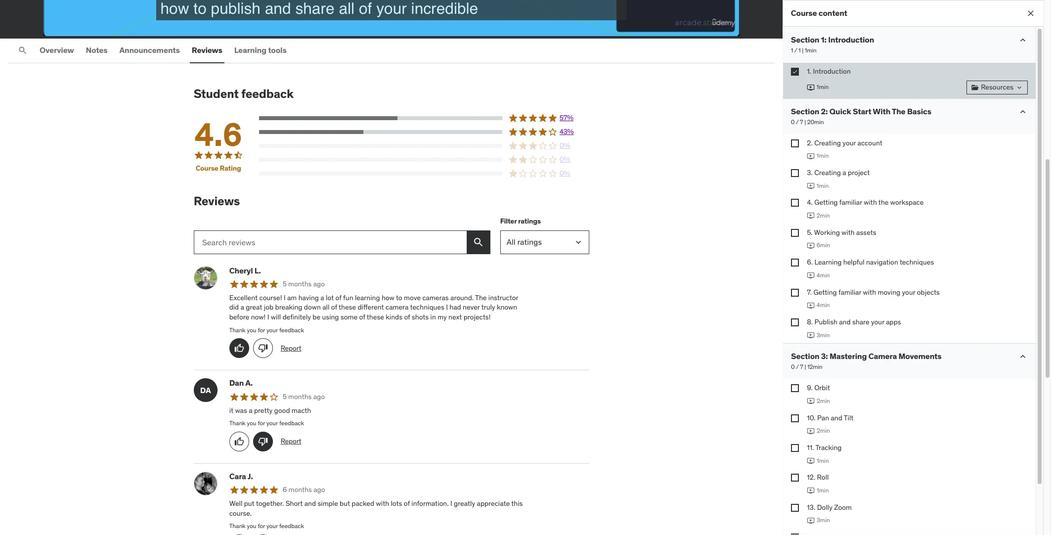 Task type: describe. For each thing, give the bounding box(es) containing it.
section 1: introduction 1 / 1 | 1min
[[792, 35, 875, 54]]

of right the lot
[[336, 293, 342, 302]]

all
[[323, 303, 330, 312]]

xsmall image for 9. orbit
[[792, 385, 800, 392]]

creating for your
[[815, 138, 842, 147]]

it was a pretty good macth
[[229, 406, 311, 415]]

i inside well put together. short and simple but packed with lots of information. i greatly appreciate this course.
[[451, 499, 453, 508]]

2 0% from the top
[[560, 155, 571, 164]]

1. introduction
[[808, 67, 851, 76]]

sidebar element
[[783, 0, 1044, 535]]

xsmall image for 13. dolly zoom
[[792, 504, 800, 512]]

57% button
[[259, 113, 590, 123]]

ratings
[[519, 217, 541, 226]]

close course content sidebar image
[[1027, 8, 1036, 18]]

section for section 1: introduction
[[792, 35, 820, 45]]

xsmall image for 3. creating a project
[[792, 169, 800, 177]]

2min for orbit
[[817, 397, 831, 405]]

small image for section 1: introduction
[[1019, 35, 1029, 45]]

with
[[874, 106, 891, 116]]

2 0% button from the top
[[259, 155, 590, 165]]

xsmall image for 7. getting familiar with moving your objects
[[792, 289, 800, 297]]

of inside well put together. short and simple but packed with lots of information. i greatly appreciate this course.
[[404, 499, 410, 508]]

shots
[[412, 313, 429, 322]]

play creating your account image
[[808, 152, 815, 160]]

move
[[404, 293, 421, 302]]

movements
[[899, 351, 942, 361]]

with inside well put together. short and simple but packed with lots of information. i greatly appreciate this course.
[[376, 499, 389, 508]]

excellent course! i am having a lot of fun learning how to move cameras around. the instructor did a great job breaking down all of these different camera techniques i had never truly known before now! i will definitely be using some of these kinds of shots in my next projects!
[[229, 293, 519, 322]]

2. creating your account
[[808, 138, 883, 147]]

i left will at the left bottom
[[267, 313, 269, 322]]

xsmall image for 4. getting familiar with the workspace
[[792, 199, 800, 207]]

6.
[[808, 258, 813, 267]]

1min for 3.
[[817, 182, 830, 189]]

1 0% button from the top
[[259, 141, 590, 151]]

techniques inside "sidebar" element
[[900, 258, 935, 267]]

settings image
[[725, 19, 737, 31]]

12min
[[808, 363, 823, 371]]

ago for a.
[[314, 392, 325, 401]]

well put together. short and simple but packed with lots of information. i greatly appreciate this course.
[[229, 499, 523, 518]]

learning inside button
[[234, 45, 267, 55]]

2.
[[808, 138, 813, 147]]

57%
[[560, 113, 574, 122]]

section 1: introduction button
[[792, 35, 875, 45]]

xsmall image for 8. publish and share your apps
[[792, 319, 800, 326]]

3min for dolly
[[817, 517, 831, 524]]

you for l.
[[247, 326, 257, 334]]

familiar for the
[[840, 198, 863, 207]]

section 2: quick start with the basics button
[[792, 106, 932, 116]]

5. working with assets
[[808, 228, 877, 237]]

cheryl
[[229, 265, 253, 275]]

course!
[[259, 293, 282, 302]]

13. dolly zoom
[[808, 503, 852, 512]]

i left am
[[284, 293, 286, 302]]

1 horizontal spatial these
[[367, 313, 384, 322]]

play publish and share your apps image
[[808, 331, 815, 339]]

using
[[322, 313, 339, 322]]

/ inside section 2: quick start with the basics 0 / 7 | 20min
[[797, 118, 799, 126]]

a left the lot
[[321, 293, 324, 302]]

for for cheryl l.
[[258, 326, 265, 334]]

/ inside section 1: introduction 1 / 1 | 1min
[[795, 47, 798, 54]]

was
[[235, 406, 247, 415]]

thank for cara
[[229, 523, 246, 530]]

play tracking image
[[808, 457, 815, 465]]

projects!
[[464, 313, 491, 322]]

2min for getting
[[817, 212, 831, 219]]

thank you for your feedback for cara j.
[[229, 523, 304, 530]]

1 0% from the top
[[560, 141, 571, 150]]

course.
[[229, 509, 252, 518]]

content
[[819, 8, 848, 18]]

play pan and tilt image
[[808, 427, 815, 435]]

known
[[497, 303, 518, 312]]

dan a.
[[229, 378, 253, 388]]

a right did
[[241, 303, 244, 312]]

1x button
[[44, 16, 67, 33]]

tracking
[[816, 443, 842, 452]]

5 months ago for cheryl l.
[[283, 280, 325, 288]]

course for course rating
[[196, 164, 218, 173]]

cara j.
[[229, 471, 253, 481]]

feedback for a.
[[279, 420, 304, 427]]

da
[[200, 385, 211, 395]]

cheryl l.
[[229, 265, 261, 275]]

play dolly zoom image
[[808, 517, 815, 525]]

9.
[[808, 384, 813, 392]]

around.
[[451, 293, 474, 302]]

feedback for j.
[[279, 523, 304, 530]]

filter
[[500, 217, 517, 226]]

undo mark as helpful image
[[234, 344, 244, 353]]

learning tools
[[234, 45, 287, 55]]

share
[[853, 318, 870, 326]]

short
[[286, 499, 303, 508]]

play learning helpful navigation techniques image
[[808, 272, 815, 280]]

to
[[396, 293, 403, 302]]

dan
[[229, 378, 244, 388]]

3 0% from the top
[[560, 169, 571, 178]]

xsmall image right resources
[[1016, 83, 1024, 91]]

7.
[[808, 288, 812, 297]]

did
[[229, 303, 239, 312]]

play orbit image
[[808, 397, 815, 405]]

cameras
[[423, 293, 449, 302]]

fun
[[343, 293, 353, 302]]

you for j.
[[247, 523, 257, 530]]

xsmall image for 5. working with assets
[[792, 229, 800, 237]]

student feedback
[[194, 86, 294, 101]]

feedback down learning tools button
[[241, 86, 294, 101]]

account
[[858, 138, 883, 147]]

good
[[274, 406, 290, 415]]

camera
[[869, 351, 898, 361]]

lot
[[326, 293, 334, 302]]

your right moving
[[903, 288, 916, 297]]

play getting familiar with moving your objects image
[[808, 302, 815, 309]]

excellent
[[229, 293, 258, 302]]

play getting familiar with the workspace image
[[808, 212, 815, 220]]

for for dan a.
[[258, 420, 265, 427]]

had
[[450, 303, 461, 312]]

rating
[[220, 164, 241, 173]]

of right all
[[331, 303, 337, 312]]

workspace
[[891, 198, 924, 207]]

0 horizontal spatial these
[[339, 303, 356, 312]]

8. publish and share your apps
[[808, 318, 902, 326]]

small image for section 2: quick start with the basics
[[1019, 107, 1029, 117]]

dolly
[[818, 503, 833, 512]]

report button for dan a.
[[281, 437, 301, 447]]

quick
[[830, 106, 852, 116]]

the
[[879, 198, 889, 207]]

section 3: mastering camera movements 0 / 7 | 12min
[[792, 351, 942, 371]]

5 for cheryl l.
[[283, 280, 287, 288]]

working
[[815, 228, 840, 237]]

0 inside section 3: mastering camera movements 0 / 7 | 12min
[[792, 363, 795, 371]]

8.
[[808, 318, 813, 326]]

7 inside section 2: quick start with the basics 0 / 7 | 20min
[[801, 118, 804, 126]]

lots
[[391, 499, 402, 508]]

learning inside "sidebar" element
[[815, 258, 842, 267]]

| inside section 2: quick start with the basics 0 / 7 | 20min
[[805, 118, 807, 126]]

4.6
[[195, 115, 242, 155]]

apps
[[887, 318, 902, 326]]

section 2: quick start with the basics 0 / 7 | 20min
[[792, 106, 932, 126]]

add note image
[[132, 19, 143, 31]]

5 for dan a.
[[283, 392, 287, 401]]

0:38
[[111, 20, 125, 29]]

progress bar slider
[[6, 4, 777, 16]]

7 inside section 3: mastering camera movements 0 / 7 | 12min
[[801, 363, 804, 371]]

but
[[340, 499, 350, 508]]

information.
[[412, 499, 449, 508]]

20min
[[808, 118, 825, 126]]

1 1 from the left
[[792, 47, 794, 54]]

1min for 2.
[[817, 152, 830, 159]]

l.
[[255, 265, 261, 275]]



Task type: vqa. For each thing, say whether or not it's contained in the screenshot.
Report
yes



Task type: locate. For each thing, give the bounding box(es) containing it.
report button right mark as unhelpful image
[[281, 344, 301, 353]]

0 vertical spatial thank you for your feedback
[[229, 326, 304, 334]]

7 left 20min
[[801, 118, 804, 126]]

0 horizontal spatial learning
[[234, 45, 267, 55]]

orbit
[[815, 384, 831, 392]]

you down now!
[[247, 326, 257, 334]]

definitely
[[283, 313, 311, 322]]

1x
[[52, 20, 59, 29]]

2 vertical spatial you
[[247, 523, 257, 530]]

thank for dan
[[229, 420, 246, 427]]

/ down section 1: introduction dropdown button
[[795, 47, 798, 54]]

1 vertical spatial the
[[475, 293, 487, 302]]

0 vertical spatial for
[[258, 326, 265, 334]]

1 vertical spatial and
[[831, 413, 843, 422]]

1 horizontal spatial techniques
[[900, 258, 935, 267]]

2 vertical spatial /
[[797, 363, 799, 371]]

1 thank from the top
[[229, 326, 246, 334]]

1min right play creating your account image
[[817, 152, 830, 159]]

5 months ago up having
[[283, 280, 325, 288]]

1 vertical spatial these
[[367, 313, 384, 322]]

for down now!
[[258, 326, 265, 334]]

for for cara j.
[[258, 523, 265, 530]]

0 vertical spatial 5 months ago
[[283, 280, 325, 288]]

ago for l.
[[314, 280, 325, 288]]

xsmall image left resources
[[972, 83, 980, 91]]

1 report button from the top
[[281, 344, 301, 353]]

1 vertical spatial 7
[[801, 363, 804, 371]]

report
[[281, 344, 301, 353], [281, 437, 301, 446]]

a left project
[[843, 168, 847, 177]]

section up '12min' at the right of the page
[[792, 351, 820, 361]]

section for section 2: quick start with the basics
[[792, 106, 820, 116]]

0 vertical spatial and
[[840, 318, 851, 326]]

learning down the 6min
[[815, 258, 842, 267]]

1min up 1.
[[806, 47, 817, 54]]

resources button
[[967, 80, 1029, 94]]

2 0 from the top
[[792, 363, 795, 371]]

great
[[246, 303, 262, 312]]

your left apps on the right of the page
[[872, 318, 885, 326]]

0 inside section 2: quick start with the basics 0 / 7 | 20min
[[792, 118, 795, 126]]

of right lots at the left of page
[[404, 499, 410, 508]]

43% button
[[259, 127, 590, 137]]

2 for from the top
[[258, 420, 265, 427]]

some
[[341, 313, 358, 322]]

overview button
[[38, 39, 76, 62]]

tools
[[268, 45, 287, 55]]

announcements
[[119, 45, 180, 55]]

report for a.
[[281, 437, 301, 446]]

it
[[229, 406, 234, 415]]

1 vertical spatial 3min
[[817, 517, 831, 524]]

2 report button from the top
[[281, 437, 301, 447]]

months up macth
[[288, 392, 312, 401]]

1 3min from the top
[[817, 331, 831, 339]]

report right mark as unhelpful image
[[281, 344, 301, 353]]

techniques up objects
[[900, 258, 935, 267]]

1 horizontal spatial the
[[893, 106, 906, 116]]

0 vertical spatial the
[[893, 106, 906, 116]]

0 vertical spatial creating
[[815, 138, 842, 147]]

small image
[[1019, 35, 1029, 45], [1019, 107, 1029, 117]]

4.
[[808, 198, 813, 207]]

1 vertical spatial 0
[[792, 363, 795, 371]]

1 creating from the top
[[815, 138, 842, 147]]

in
[[431, 313, 436, 322]]

familiar for moving
[[839, 288, 862, 297]]

and
[[840, 318, 851, 326], [831, 413, 843, 422], [305, 499, 316, 508]]

10.
[[808, 413, 816, 422]]

5 months ago
[[283, 280, 325, 288], [283, 392, 325, 401]]

small image down close course content sidebar icon
[[1019, 35, 1029, 45]]

3 section from the top
[[792, 351, 820, 361]]

xsmall image left 3.
[[792, 169, 800, 177]]

1 vertical spatial 5 months ago
[[283, 392, 325, 401]]

and down 6 months ago
[[305, 499, 316, 508]]

resources
[[982, 83, 1014, 91]]

1 vertical spatial familiar
[[839, 288, 862, 297]]

reviews down the course rating
[[194, 193, 240, 209]]

1 small image from the top
[[1019, 35, 1029, 45]]

for down together.
[[258, 523, 265, 530]]

thank you for your feedback for cheryl l.
[[229, 326, 304, 334]]

months for cara j.
[[289, 485, 312, 494]]

xsmall image left 1.
[[792, 68, 800, 76]]

creating
[[815, 138, 842, 147], [815, 168, 842, 177]]

2 7 from the top
[[801, 363, 804, 371]]

reviews up the student
[[192, 45, 222, 55]]

creating right 3.
[[815, 168, 842, 177]]

1min right "play roll" image
[[817, 487, 830, 494]]

thank down before
[[229, 326, 246, 334]]

course left content
[[792, 8, 818, 18]]

these down "different"
[[367, 313, 384, 322]]

0 vertical spatial thank
[[229, 326, 246, 334]]

familiar down helpful
[[839, 288, 862, 297]]

0 vertical spatial /
[[795, 47, 798, 54]]

2 2min from the top
[[817, 397, 831, 405]]

xsmall image left '2.'
[[792, 139, 800, 147]]

1 vertical spatial 0% button
[[259, 155, 590, 165]]

start
[[854, 106, 872, 116]]

notes button
[[84, 39, 110, 62]]

0 vertical spatial introduction
[[829, 35, 875, 45]]

and left share
[[840, 318, 851, 326]]

2 section from the top
[[792, 106, 820, 116]]

2 vertical spatial for
[[258, 523, 265, 530]]

3 for from the top
[[258, 523, 265, 530]]

2 creating from the top
[[815, 168, 842, 177]]

3 0% button from the top
[[259, 169, 590, 178]]

0 vertical spatial 0
[[792, 118, 795, 126]]

having
[[299, 293, 319, 302]]

1 horizontal spatial course
[[792, 8, 818, 18]]

section left 1:
[[792, 35, 820, 45]]

2min right "play pan and tilt" image
[[817, 427, 831, 435]]

these down fun
[[339, 303, 356, 312]]

undo mark as unhelpful image
[[258, 437, 268, 447]]

you for a.
[[247, 420, 257, 427]]

0 vertical spatial |
[[803, 47, 804, 54]]

section up 20min
[[792, 106, 820, 116]]

report for l.
[[281, 344, 301, 353]]

thank you for your feedback
[[229, 326, 304, 334], [229, 420, 304, 427], [229, 523, 304, 530]]

your left account
[[843, 138, 856, 147]]

section inside section 3: mastering camera movements 0 / 7 | 12min
[[792, 351, 820, 361]]

1 vertical spatial introduction
[[814, 67, 851, 76]]

1 vertical spatial thank you for your feedback
[[229, 420, 304, 427]]

4min right play getting familiar with moving your objects image
[[817, 301, 831, 309]]

2 vertical spatial |
[[805, 363, 807, 371]]

2 4min from the top
[[817, 301, 831, 309]]

2min right 'play getting familiar with the workspace' icon
[[817, 212, 831, 219]]

months for cheryl l.
[[288, 280, 312, 288]]

Search reviews text field
[[194, 230, 467, 254]]

2 thank from the top
[[229, 420, 246, 427]]

small image down resources dropdown button
[[1019, 107, 1029, 117]]

mastering
[[830, 351, 868, 361]]

7 left '12min' at the right of the page
[[801, 363, 804, 371]]

0 vertical spatial 4min
[[817, 271, 831, 279]]

xsmall image for 11. tracking
[[792, 444, 800, 452]]

course left rating
[[196, 164, 218, 173]]

play introduction image
[[808, 83, 815, 91]]

3min right play dolly zoom icon
[[817, 517, 831, 524]]

techniques up in
[[410, 303, 445, 312]]

mark as unhelpful image
[[258, 344, 268, 353]]

rewind 5 seconds image
[[27, 19, 39, 31]]

5
[[283, 280, 287, 288], [283, 392, 287, 401]]

2 3min from the top
[[817, 517, 831, 524]]

2min right play orbit icon
[[817, 397, 831, 405]]

a inside "sidebar" element
[[843, 168, 847, 177]]

2 xsmall image from the top
[[792, 385, 800, 392]]

0 vertical spatial familiar
[[840, 198, 863, 207]]

notes
[[86, 45, 108, 55]]

your down together.
[[267, 523, 278, 530]]

3min for publish
[[817, 331, 831, 339]]

0 vertical spatial you
[[247, 326, 257, 334]]

3 months from the top
[[289, 485, 312, 494]]

1 vertical spatial for
[[258, 420, 265, 427]]

0 horizontal spatial the
[[475, 293, 487, 302]]

4. getting familiar with the workspace
[[808, 198, 924, 207]]

1 thank you for your feedback from the top
[[229, 326, 304, 334]]

subtitles image
[[707, 19, 718, 31]]

0 vertical spatial learning
[[234, 45, 267, 55]]

you down was
[[247, 420, 257, 427]]

1 vertical spatial reviews
[[194, 193, 240, 209]]

3 xsmall image from the top
[[792, 444, 800, 452]]

zoom
[[835, 503, 852, 512]]

2min for pan
[[817, 427, 831, 435]]

never
[[463, 303, 480, 312]]

6
[[283, 485, 287, 494]]

4min for learning
[[817, 271, 831, 279]]

0 vertical spatial 3min
[[817, 331, 831, 339]]

xsmall image left 13.
[[792, 504, 800, 512]]

1 vertical spatial ago
[[314, 392, 325, 401]]

| left '12min' at the right of the page
[[805, 363, 807, 371]]

0 vertical spatial 0%
[[560, 141, 571, 150]]

2 vertical spatial section
[[792, 351, 820, 361]]

getting
[[815, 198, 838, 207], [814, 288, 837, 297]]

i left had
[[446, 303, 448, 312]]

1 vertical spatial getting
[[814, 288, 837, 297]]

and for share
[[840, 318, 851, 326]]

xsmall image for 1. introduction
[[792, 68, 800, 76]]

2 thank you for your feedback from the top
[[229, 420, 304, 427]]

0 vertical spatial techniques
[[900, 258, 935, 267]]

1 vertical spatial learning
[[815, 258, 842, 267]]

1 vertical spatial you
[[247, 420, 257, 427]]

1min right play creating a project 'image' on the right top of the page
[[817, 182, 830, 189]]

0 vertical spatial months
[[288, 280, 312, 288]]

techniques
[[900, 258, 935, 267], [410, 303, 445, 312]]

you
[[247, 326, 257, 334], [247, 420, 257, 427], [247, 523, 257, 530]]

thank you for your feedback for dan a.
[[229, 420, 304, 427]]

and inside well put together. short and simple but packed with lots of information. i greatly appreciate this course.
[[305, 499, 316, 508]]

learning tools button
[[232, 39, 289, 62]]

2 vertical spatial 2min
[[817, 427, 831, 435]]

5 months ago for dan a.
[[283, 392, 325, 401]]

feedback down short
[[279, 523, 304, 530]]

1min inside section 1: introduction 1 / 1 | 1min
[[806, 47, 817, 54]]

the inside excellent course! i am having a lot of fun learning how to move cameras around. the instructor did a great job breaking down all of these different camera techniques i had never truly known before now! i will definitely be using some of these kinds of shots in my next projects!
[[475, 293, 487, 302]]

1 vertical spatial techniques
[[410, 303, 445, 312]]

| down section 1: introduction dropdown button
[[803, 47, 804, 54]]

3 thank you for your feedback from the top
[[229, 523, 304, 530]]

cara
[[229, 471, 246, 481]]

you down course.
[[247, 523, 257, 530]]

pretty
[[254, 406, 273, 415]]

xsmall image for 12. roll
[[792, 474, 800, 482]]

1 vertical spatial 0%
[[560, 155, 571, 164]]

learning left tools
[[234, 45, 267, 55]]

0 vertical spatial 0% button
[[259, 141, 590, 151]]

2 vertical spatial 0%
[[560, 169, 571, 178]]

filter ratings
[[500, 217, 541, 226]]

2 report from the top
[[281, 437, 301, 446]]

your down it was a pretty good macth on the bottom of page
[[267, 420, 278, 427]]

1 0 from the top
[[792, 118, 795, 126]]

months up am
[[288, 280, 312, 288]]

2 1 from the left
[[799, 47, 801, 54]]

with
[[864, 198, 878, 207], [842, 228, 855, 237], [864, 288, 877, 297], [376, 499, 389, 508]]

truly
[[482, 303, 495, 312]]

i
[[284, 293, 286, 302], [446, 303, 448, 312], [267, 313, 269, 322], [451, 499, 453, 508]]

0 vertical spatial section
[[792, 35, 820, 45]]

xsmall image left 8.
[[792, 319, 800, 326]]

0 horizontal spatial course
[[196, 164, 218, 173]]

4min right play learning helpful navigation techniques image
[[817, 271, 831, 279]]

13.
[[808, 503, 816, 512]]

of right the kinds
[[404, 313, 410, 322]]

packed
[[352, 499, 375, 508]]

the right with
[[893, 106, 906, 116]]

introduction right 1.
[[814, 67, 851, 76]]

a.
[[246, 378, 253, 388]]

1 vertical spatial report
[[281, 437, 301, 446]]

9. orbit
[[808, 384, 831, 392]]

0 vertical spatial reviews
[[192, 45, 222, 55]]

2 5 from the top
[[283, 392, 287, 401]]

4 xsmall image from the top
[[792, 474, 800, 482]]

thank down was
[[229, 420, 246, 427]]

0
[[792, 118, 795, 126], [792, 363, 795, 371]]

2 vertical spatial ago
[[314, 485, 325, 494]]

reviews inside reviews button
[[192, 45, 222, 55]]

|
[[803, 47, 804, 54], [805, 118, 807, 126], [805, 363, 807, 371]]

feedback down "definitely"
[[279, 326, 304, 334]]

0 vertical spatial course
[[792, 8, 818, 18]]

1 vertical spatial small image
[[1019, 107, 1029, 117]]

creating for a
[[815, 168, 842, 177]]

getting for 4.
[[815, 198, 838, 207]]

announcements button
[[117, 39, 182, 62]]

submit search image
[[473, 236, 485, 248]]

5.
[[808, 228, 813, 237]]

1 horizontal spatial 1
[[799, 47, 801, 54]]

course for course content
[[792, 8, 818, 18]]

xsmall image
[[792, 68, 800, 76], [972, 83, 980, 91], [1016, 83, 1024, 91], [792, 139, 800, 147], [792, 169, 800, 177], [792, 199, 800, 207], [792, 229, 800, 237], [792, 259, 800, 267], [792, 319, 800, 326], [792, 414, 800, 422], [792, 504, 800, 512]]

camera
[[386, 303, 409, 312]]

of down "different"
[[359, 313, 365, 322]]

0 horizontal spatial 1
[[792, 47, 794, 54]]

3:
[[822, 351, 829, 361]]

with left the
[[864, 198, 878, 207]]

xsmall image
[[792, 289, 800, 297], [792, 385, 800, 392], [792, 444, 800, 452], [792, 474, 800, 482], [792, 534, 800, 535]]

2 vertical spatial and
[[305, 499, 316, 508]]

1 xsmall image from the top
[[792, 289, 800, 297]]

months for dan a.
[[288, 392, 312, 401]]

xsmall image for 6. learning helpful navigation techniques
[[792, 259, 800, 267]]

0 vertical spatial ago
[[314, 280, 325, 288]]

1 vertical spatial 2min
[[817, 397, 831, 405]]

1 report from the top
[[281, 344, 301, 353]]

4min for getting
[[817, 301, 831, 309]]

3 thank from the top
[[229, 523, 246, 530]]

ago
[[314, 280, 325, 288], [314, 392, 325, 401], [314, 485, 325, 494]]

roll
[[818, 473, 829, 482]]

3 2min from the top
[[817, 427, 831, 435]]

2 small image from the top
[[1019, 107, 1029, 117]]

introduction right 1:
[[829, 35, 875, 45]]

your down will at the left bottom
[[267, 326, 278, 334]]

i left greatly
[[451, 499, 453, 508]]

0 vertical spatial 2min
[[817, 212, 831, 219]]

10. pan and tilt
[[808, 413, 854, 422]]

/
[[795, 47, 798, 54], [797, 118, 799, 126], [797, 363, 799, 371]]

1 5 months ago from the top
[[283, 280, 325, 288]]

course content
[[792, 8, 848, 18]]

moving
[[878, 288, 901, 297]]

feedback for l.
[[279, 326, 304, 334]]

1 5 from the top
[[283, 280, 287, 288]]

1 vertical spatial creating
[[815, 168, 842, 177]]

0 vertical spatial small image
[[1019, 35, 1029, 45]]

0 vertical spatial report
[[281, 344, 301, 353]]

0 vertical spatial getting
[[815, 198, 838, 207]]

/ inside section 3: mastering camera movements 0 / 7 | 12min
[[797, 363, 799, 371]]

2 5 months ago from the top
[[283, 392, 325, 401]]

report right undo mark as unhelpful icon
[[281, 437, 301, 446]]

1 vertical spatial 4min
[[817, 301, 831, 309]]

| inside section 3: mastering camera movements 0 / 7 | 12min
[[805, 363, 807, 371]]

getting right 4.
[[815, 198, 838, 207]]

1 vertical spatial course
[[196, 164, 218, 173]]

1 4min from the top
[[817, 271, 831, 279]]

1 horizontal spatial learning
[[815, 258, 842, 267]]

0 horizontal spatial techniques
[[410, 303, 445, 312]]

12. roll
[[808, 473, 829, 482]]

with left moving
[[864, 288, 877, 297]]

| left 20min
[[805, 118, 807, 126]]

overview
[[40, 45, 74, 55]]

1 2min from the top
[[817, 212, 831, 219]]

j.
[[248, 471, 253, 481]]

tilt
[[844, 413, 854, 422]]

basics
[[908, 106, 932, 116]]

feedback down 'good'
[[279, 420, 304, 427]]

section inside section 2: quick start with the basics 0 / 7 | 20min
[[792, 106, 820, 116]]

thank down course.
[[229, 523, 246, 530]]

5 xsmall image from the top
[[792, 534, 800, 535]]

1 vertical spatial 5
[[283, 392, 287, 401]]

instructor
[[489, 293, 519, 302]]

1 vertical spatial section
[[792, 106, 820, 116]]

how
[[382, 293, 395, 302]]

ago for j.
[[314, 485, 325, 494]]

thank you for your feedback down "pretty" at left bottom
[[229, 420, 304, 427]]

1min right the 'play tracking' image
[[817, 457, 830, 464]]

1 you from the top
[[247, 326, 257, 334]]

report button for cheryl l.
[[281, 344, 301, 353]]

1 vertical spatial thank
[[229, 420, 246, 427]]

section inside section 1: introduction 1 / 1 | 1min
[[792, 35, 820, 45]]

2 months from the top
[[288, 392, 312, 401]]

now!
[[251, 313, 266, 322]]

together.
[[256, 499, 284, 508]]

techniques inside excellent course! i am having a lot of fun learning how to move cameras around. the instructor did a great job breaking down all of these different camera techniques i had never truly known before now! i will definitely be using some of these kinds of shots in my next projects!
[[410, 303, 445, 312]]

1 vertical spatial /
[[797, 118, 799, 126]]

0 vertical spatial these
[[339, 303, 356, 312]]

0 left 20min
[[792, 118, 795, 126]]

getting for 7.
[[814, 288, 837, 297]]

2 vertical spatial thank
[[229, 523, 246, 530]]

3.
[[808, 168, 813, 177]]

before
[[229, 313, 249, 322]]

1min for 11.
[[817, 457, 830, 464]]

1 vertical spatial months
[[288, 392, 312, 401]]

small image
[[1019, 352, 1029, 362]]

a right was
[[249, 406, 253, 415]]

xsmall image for 2. creating your account
[[792, 139, 800, 147]]

2 vertical spatial 0% button
[[259, 169, 590, 178]]

0 vertical spatial 7
[[801, 118, 804, 126]]

0 left '12min' at the right of the page
[[792, 363, 795, 371]]

2 you from the top
[[247, 420, 257, 427]]

play working with assets image
[[808, 242, 815, 250]]

3min right the play publish and share your apps image on the right
[[817, 331, 831, 339]]

1 vertical spatial report button
[[281, 437, 301, 447]]

months up short
[[289, 485, 312, 494]]

helpful
[[844, 258, 865, 267]]

getting right 7.
[[814, 288, 837, 297]]

0 vertical spatial 5
[[283, 280, 287, 288]]

1min for 12.
[[817, 487, 830, 494]]

transcript in sidebar region image
[[688, 19, 700, 31]]

mark as helpful image
[[234, 437, 244, 447]]

/ left 20min
[[797, 118, 799, 126]]

and for tilt
[[831, 413, 843, 422]]

learning
[[355, 293, 380, 302]]

3 you from the top
[[247, 523, 257, 530]]

1 vertical spatial |
[[805, 118, 807, 126]]

introduction
[[829, 35, 875, 45], [814, 67, 851, 76]]

section for section 3: mastering camera movements
[[792, 351, 820, 361]]

1 for from the top
[[258, 326, 265, 334]]

play creating a project image
[[808, 182, 815, 190]]

course rating
[[196, 164, 241, 173]]

xsmall image for 10. pan and tilt
[[792, 414, 800, 422]]

2 vertical spatial months
[[289, 485, 312, 494]]

1 7 from the top
[[801, 118, 804, 126]]

6. learning helpful navigation techniques
[[808, 258, 935, 267]]

mute image
[[669, 19, 681, 31]]

xsmall image left the 5.
[[792, 229, 800, 237]]

thank for cheryl
[[229, 326, 246, 334]]

introduction inside section 1: introduction 1 / 1 | 1min
[[829, 35, 875, 45]]

search image
[[18, 46, 28, 55]]

thank you for your feedback down together.
[[229, 523, 304, 530]]

with left lots at the left of page
[[376, 499, 389, 508]]

xsmall image left 4.
[[792, 199, 800, 207]]

course inside "sidebar" element
[[792, 8, 818, 18]]

43%
[[560, 127, 574, 136]]

play roll image
[[808, 487, 815, 495]]

pan
[[818, 413, 830, 422]]

1
[[792, 47, 794, 54], [799, 47, 801, 54]]

1min
[[806, 47, 817, 54], [817, 83, 830, 91], [817, 152, 830, 159], [817, 182, 830, 189], [817, 457, 830, 464], [817, 487, 830, 494]]

0 vertical spatial report button
[[281, 344, 301, 353]]

5 up breaking
[[283, 280, 287, 288]]

course
[[792, 8, 818, 18], [196, 164, 218, 173]]

6min
[[817, 242, 831, 249]]

1min right play introduction icon at the right top of page
[[817, 83, 830, 91]]

/ left '12min' at the right of the page
[[797, 363, 799, 371]]

the inside section 2: quick start with the basics 0 / 7 | 20min
[[893, 106, 906, 116]]

1 section from the top
[[792, 35, 820, 45]]

with left assets
[[842, 228, 855, 237]]

1 months from the top
[[288, 280, 312, 288]]

| inside section 1: introduction 1 / 1 | 1min
[[803, 47, 804, 54]]

2 vertical spatial thank you for your feedback
[[229, 523, 304, 530]]



